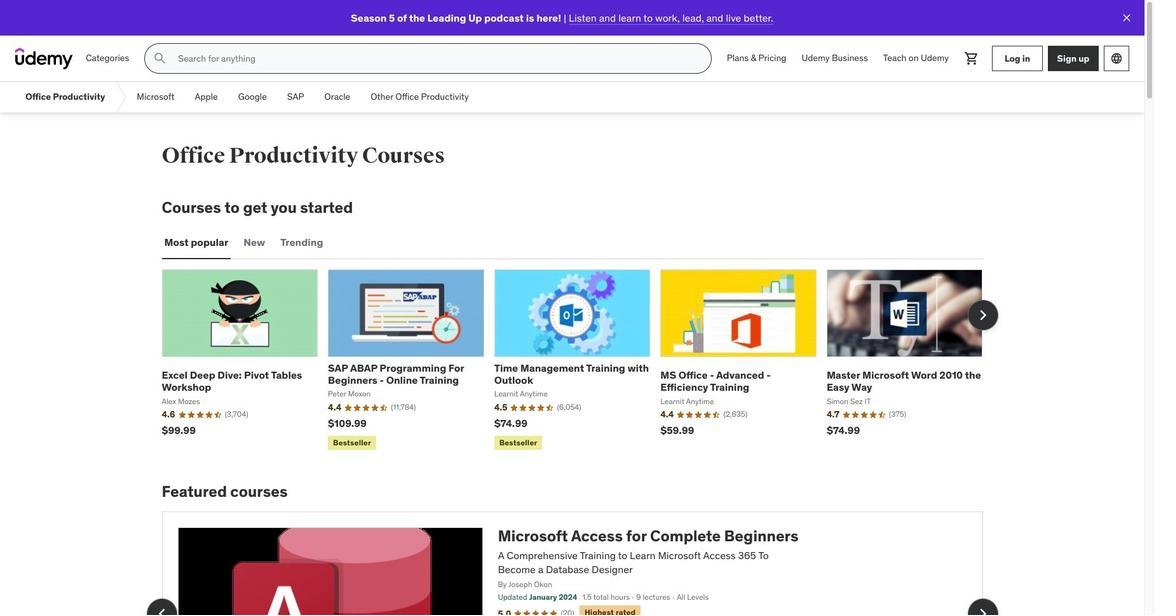 Task type: locate. For each thing, give the bounding box(es) containing it.
close image
[[1121, 11, 1133, 24]]

2 next image from the top
[[973, 604, 993, 615]]

next image
[[973, 305, 993, 325], [973, 604, 993, 615]]

shopping cart with 0 items image
[[964, 51, 980, 66]]

carousel element
[[162, 269, 998, 453], [147, 512, 998, 615]]

0 vertical spatial next image
[[973, 305, 993, 325]]

0 vertical spatial carousel element
[[162, 269, 998, 453]]

1 vertical spatial next image
[[973, 604, 993, 615]]

choose a language image
[[1111, 52, 1123, 65]]



Task type: describe. For each thing, give the bounding box(es) containing it.
Search for anything text field
[[176, 48, 696, 69]]

1 next image from the top
[[973, 305, 993, 325]]

previous image
[[152, 604, 172, 615]]

arrow pointing to subcategory menu links image
[[115, 82, 127, 113]]

1 vertical spatial carousel element
[[147, 512, 998, 615]]

submit search image
[[153, 51, 168, 66]]

udemy image
[[15, 48, 73, 69]]



Task type: vqa. For each thing, say whether or not it's contained in the screenshot.
the bottommost Carousel element
yes



